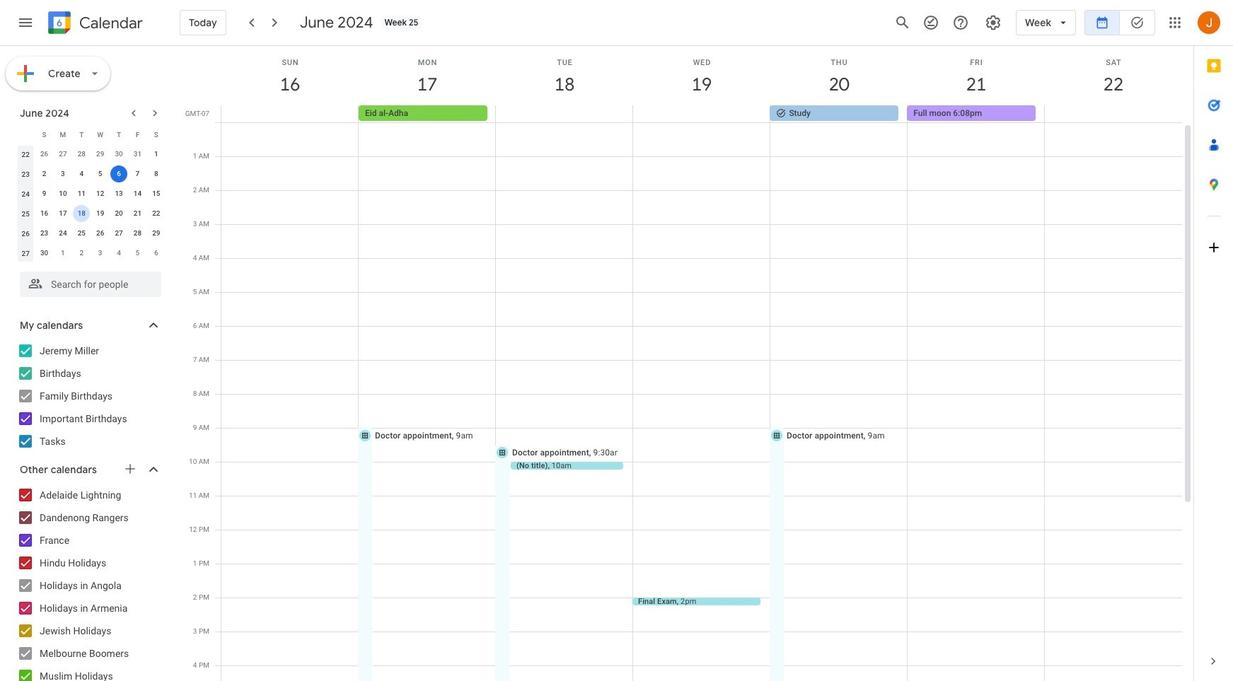 Task type: describe. For each thing, give the bounding box(es) containing it.
8 element
[[148, 166, 165, 183]]

monday, june 17 element
[[359, 46, 496, 105]]

15 element
[[148, 185, 165, 202]]

sunday, june 16 element
[[221, 46, 359, 105]]

main drawer image
[[17, 14, 34, 31]]

1 element
[[148, 146, 165, 163]]

28 element
[[129, 225, 146, 242]]

24 element
[[54, 225, 71, 242]]

may 31 element
[[129, 146, 146, 163]]

2 element
[[36, 166, 53, 183]]

may 28 element
[[73, 146, 90, 163]]

column header inside the june 2024 grid
[[16, 125, 35, 144]]

july 2 element
[[73, 245, 90, 262]]

5 element
[[92, 166, 109, 183]]

7 element
[[129, 166, 146, 183]]

heading inside calendar element
[[76, 15, 143, 31]]

25 element
[[73, 225, 90, 242]]

13 element
[[110, 185, 127, 202]]

22 element
[[148, 205, 165, 222]]

may 30 element
[[110, 146, 127, 163]]

21 element
[[129, 205, 146, 222]]

july 3 element
[[92, 245, 109, 262]]

settings menu image
[[985, 14, 1002, 31]]

4 element
[[73, 166, 90, 183]]

july 1 element
[[54, 245, 71, 262]]

my calendars list
[[3, 340, 175, 453]]



Task type: vqa. For each thing, say whether or not it's contained in the screenshot.
Birthdays tree item
no



Task type: locate. For each thing, give the bounding box(es) containing it.
19 element
[[92, 205, 109, 222]]

12 element
[[92, 185, 109, 202]]

row group
[[16, 144, 166, 263]]

9 element
[[36, 185, 53, 202]]

None search field
[[0, 266, 175, 297]]

14 element
[[129, 185, 146, 202]]

cell
[[221, 105, 359, 122], [496, 105, 633, 122], [633, 105, 770, 122], [1044, 105, 1181, 122], [221, 122, 359, 681], [357, 122, 496, 681], [495, 122, 633, 681], [632, 122, 770, 681], [769, 122, 908, 681], [908, 122, 1045, 681], [1045, 122, 1182, 681], [110, 164, 128, 184], [72, 204, 91, 224]]

10 element
[[54, 185, 71, 202]]

20 element
[[110, 205, 127, 222]]

tab list
[[1194, 46, 1233, 642]]

16 element
[[36, 205, 53, 222]]

6, today element
[[110, 166, 127, 183]]

tuesday, june 18 element
[[496, 46, 633, 105]]

friday, june 21 element
[[908, 46, 1045, 105]]

3 element
[[54, 166, 71, 183]]

may 27 element
[[54, 146, 71, 163]]

july 5 element
[[129, 245, 146, 262]]

thursday, june 20 element
[[770, 46, 908, 105]]

may 26 element
[[36, 146, 53, 163]]

30 element
[[36, 245, 53, 262]]

july 4 element
[[110, 245, 127, 262]]

calendar element
[[45, 8, 143, 40]]

column header
[[16, 125, 35, 144]]

27 element
[[110, 225, 127, 242]]

wednesday, june 19 element
[[633, 46, 770, 105]]

heading
[[76, 15, 143, 31]]

Search for people text field
[[28, 272, 153, 297]]

other calendars list
[[3, 484, 175, 681]]

11 element
[[73, 185, 90, 202]]

17 element
[[54, 205, 71, 222]]

18 element
[[73, 205, 90, 222]]

add other calendars image
[[123, 462, 137, 476]]

july 6 element
[[148, 245, 165, 262]]

23 element
[[36, 225, 53, 242]]

29 element
[[148, 225, 165, 242]]

row group inside the june 2024 grid
[[16, 144, 166, 263]]

may 29 element
[[92, 146, 109, 163]]

row
[[215, 105, 1193, 122], [215, 122, 1182, 681], [16, 125, 166, 144], [16, 144, 166, 164], [16, 164, 166, 184], [16, 184, 166, 204], [16, 204, 166, 224], [16, 224, 166, 243], [16, 243, 166, 263]]

saturday, june 22 element
[[1045, 46, 1182, 105]]

grid
[[181, 46, 1193, 681]]

26 element
[[92, 225, 109, 242]]

june 2024 grid
[[13, 125, 166, 263]]



